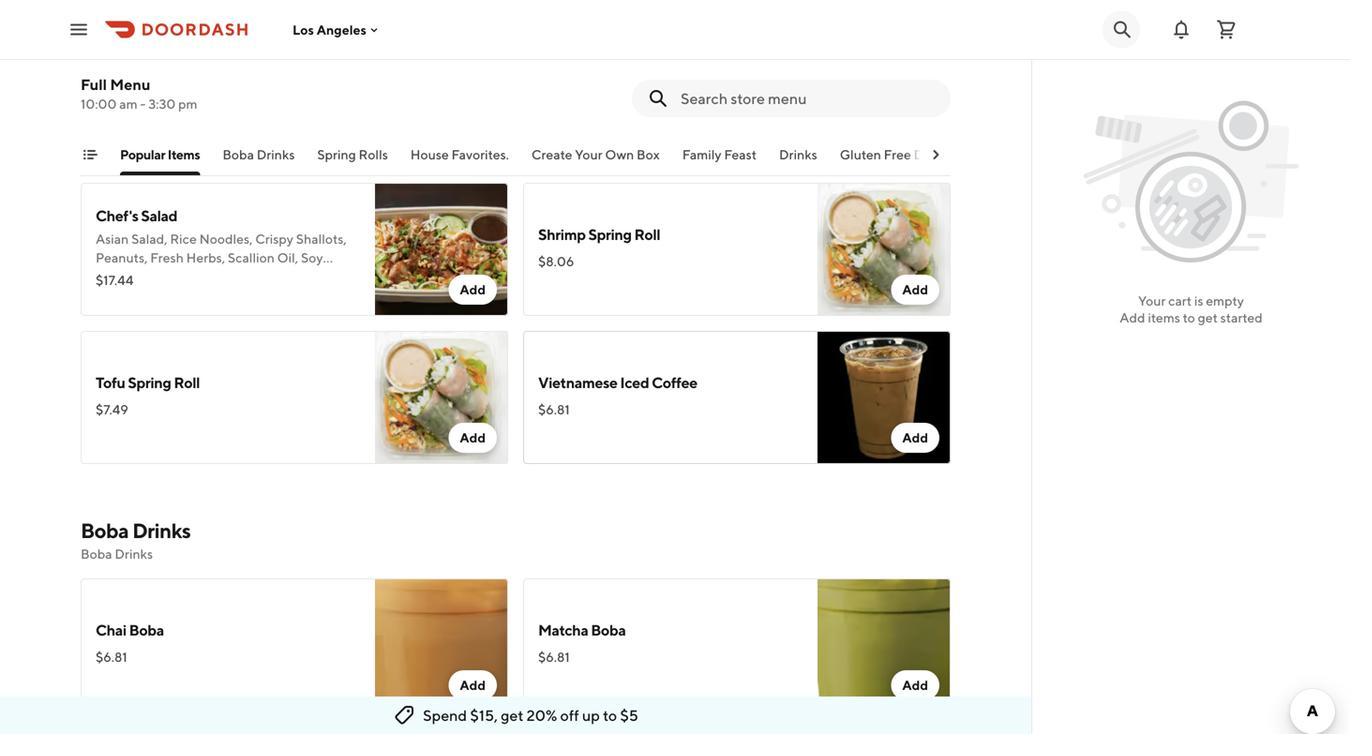Task type: vqa. For each thing, say whether or not it's contained in the screenshot.
Lunar Babe Shimmer Crystal Infused Body Oil's THE INFUSED
no



Task type: describe. For each thing, give the bounding box(es) containing it.
rolls
[[359, 147, 388, 162]]

is
[[1195, 293, 1204, 309]]

add for vietnamese iced coffee
[[903, 430, 928, 445]]

pork (all toppings) image
[[818, 35, 951, 168]]

salad
[[141, 207, 177, 225]]

add for chef's salad
[[460, 282, 486, 297]]

your inside button
[[575, 147, 603, 162]]

drinks button
[[779, 145, 817, 175]]

soy
[[301, 250, 323, 265]]

show menu categories image
[[83, 147, 98, 162]]

roll for shrimp spring roll
[[634, 226, 660, 243]]

peanuts,
[[96, 250, 148, 265]]

house favorites. button
[[411, 145, 509, 175]]

(all for tofu
[[128, 59, 151, 76]]

spring rolls button
[[317, 145, 388, 175]]

add for tofu spring roll
[[460, 430, 486, 445]]

to for up
[[603, 707, 617, 724]]

create your own box
[[532, 147, 660, 162]]

to for items
[[1183, 310, 1196, 325]]

rice
[[170, 231, 197, 247]]

scroll menu navigation right image
[[928, 147, 943, 162]]

herbs,
[[186, 250, 225, 265]]

los angeles
[[293, 22, 367, 37]]

cart
[[1169, 293, 1192, 309]]

spend
[[423, 707, 467, 724]]

boba drinks boba drinks
[[81, 519, 191, 562]]

add button for vietnamese iced coffee
[[891, 423, 940, 453]]

add button for shrimp spring roll
[[891, 275, 940, 305]]

$6.81 for chai
[[96, 649, 127, 665]]

chef's salad image
[[375, 183, 508, 316]]

iced
[[620, 374, 649, 392]]

open menu image
[[68, 18, 90, 41]]

add button for chai boba
[[449, 671, 497, 701]]

full menu 10:00 am - 3:30 pm
[[81, 75, 198, 112]]

gluten free desserts
[[840, 147, 965, 162]]

items
[[168, 147, 200, 162]]

chef's salad asian salad, rice noodles, crispy shallots, peanuts, fresh herbs, scallion oil, soy vinaigrette. choice of protein.
[[96, 207, 347, 284]]

tofu for tofu (all toppings)
[[96, 59, 125, 76]]

chai
[[96, 621, 126, 639]]

started
[[1221, 310, 1263, 325]]

los angeles button
[[293, 22, 382, 37]]

spend $15, get 20% off up to $5
[[423, 707, 638, 724]]

add for matcha boba
[[903, 678, 928, 693]]

toppings) for tofu (all toppings)
[[154, 59, 219, 76]]

vinaigrette.
[[96, 269, 166, 284]]

your cart is empty add items to get started
[[1120, 293, 1263, 325]]

boba drinks
[[223, 147, 295, 162]]

crispy
[[255, 231, 293, 247]]

full
[[81, 75, 107, 93]]

chai boba image
[[375, 579, 508, 712]]

popular
[[120, 147, 165, 162]]

favorites.
[[452, 147, 509, 162]]

get inside your cart is empty add items to get started
[[1198, 310, 1218, 325]]

house
[[411, 147, 449, 162]]

angeles
[[317, 22, 367, 37]]

10:00
[[81, 96, 117, 112]]



Task type: locate. For each thing, give the bounding box(es) containing it.
add
[[903, 134, 928, 149], [460, 282, 486, 297], [903, 282, 928, 297], [1120, 310, 1146, 325], [460, 430, 486, 445], [903, 430, 928, 445], [460, 678, 486, 693], [903, 678, 928, 693]]

add button for tofu spring roll
[[449, 423, 497, 453]]

family feast button
[[682, 145, 757, 175]]

0 vertical spatial to
[[1183, 310, 1196, 325]]

$8.06
[[538, 254, 574, 269]]

2 toppings) from the left
[[597, 59, 663, 76]]

0 horizontal spatial spring
[[128, 374, 171, 392]]

0 horizontal spatial your
[[575, 147, 603, 162]]

boba
[[223, 147, 254, 162], [81, 519, 129, 543], [81, 546, 112, 562], [129, 621, 164, 639], [591, 621, 626, 639]]

gluten free desserts button
[[840, 145, 965, 175]]

1 horizontal spatial to
[[1183, 310, 1196, 325]]

$7.49
[[96, 402, 128, 417]]

los
[[293, 22, 314, 37]]

boba inside button
[[223, 147, 254, 162]]

1 tofu from the top
[[96, 59, 125, 76]]

spring
[[317, 147, 356, 162], [588, 226, 632, 243], [128, 374, 171, 392]]

notification bell image
[[1170, 18, 1193, 41]]

free
[[884, 147, 911, 162]]

family
[[682, 147, 722, 162]]

0 horizontal spatial get
[[501, 707, 524, 724]]

1 horizontal spatial spring
[[317, 147, 356, 162]]

scallion
[[228, 250, 275, 265]]

coffee
[[652, 374, 698, 392]]

brown sugar boba image
[[375, 727, 508, 734]]

tofu spring roll image
[[375, 331, 508, 464]]

gluten
[[840, 147, 881, 162]]

tofu (all toppings) image
[[375, 35, 508, 168]]

0 vertical spatial roll
[[634, 226, 660, 243]]

toppings) up "pm"
[[154, 59, 219, 76]]

3:30
[[148, 96, 176, 112]]

0 items, open order cart image
[[1215, 18, 1238, 41]]

tofu spring roll
[[96, 374, 200, 392]]

2 (all from the left
[[572, 59, 595, 76]]

fresh
[[150, 250, 184, 265]]

$6.81 down matcha
[[538, 649, 570, 665]]

0 horizontal spatial to
[[603, 707, 617, 724]]

your
[[575, 147, 603, 162], [1139, 293, 1166, 309]]

$17.44
[[96, 272, 134, 288]]

add button for matcha boba
[[891, 671, 940, 701]]

2 tofu from the top
[[96, 374, 125, 392]]

get down is
[[1198, 310, 1218, 325]]

0 vertical spatial tofu
[[96, 59, 125, 76]]

add inside your cart is empty add items to get started
[[1120, 310, 1146, 325]]

(all up -
[[128, 59, 151, 76]]

matcha
[[538, 621, 588, 639]]

1 horizontal spatial (all
[[572, 59, 595, 76]]

tofu up '10:00'
[[96, 59, 125, 76]]

items
[[1148, 310, 1181, 325]]

1 vertical spatial tofu
[[96, 374, 125, 392]]

asian
[[96, 231, 129, 247]]

1 vertical spatial spring
[[588, 226, 632, 243]]

pork (all toppings)
[[538, 59, 663, 76]]

spring for tofu spring roll
[[128, 374, 171, 392]]

oil,
[[277, 250, 298, 265]]

$6.81
[[538, 402, 570, 417], [96, 649, 127, 665], [538, 649, 570, 665]]

1 vertical spatial get
[[501, 707, 524, 724]]

spring for shrimp spring roll
[[588, 226, 632, 243]]

add for shrimp spring roll
[[903, 282, 928, 297]]

0 vertical spatial your
[[575, 147, 603, 162]]

2 horizontal spatial spring
[[588, 226, 632, 243]]

boba drinks button
[[223, 145, 295, 175]]

$6.81 for matcha
[[538, 649, 570, 665]]

$6.81 down chai on the bottom left of page
[[96, 649, 127, 665]]

feast
[[724, 147, 757, 162]]

2 vertical spatial spring
[[128, 374, 171, 392]]

chai boba
[[96, 621, 164, 639]]

$6.81 down vietnamese
[[538, 402, 570, 417]]

get right $15, on the bottom
[[501, 707, 524, 724]]

$5
[[620, 707, 638, 724]]

0 horizontal spatial toppings)
[[154, 59, 219, 76]]

to down cart
[[1183, 310, 1196, 325]]

-
[[140, 96, 146, 112]]

toppings) right the pork
[[597, 59, 663, 76]]

0 horizontal spatial roll
[[174, 374, 200, 392]]

popular items
[[120, 147, 200, 162]]

20%
[[527, 707, 557, 724]]

own
[[605, 147, 634, 162]]

to inside your cart is empty add items to get started
[[1183, 310, 1196, 325]]

shrimp
[[538, 226, 586, 243]]

up
[[582, 707, 600, 724]]

empty
[[1206, 293, 1244, 309]]

salad,
[[131, 231, 167, 247]]

pork
[[538, 59, 569, 76]]

choice
[[168, 269, 211, 284]]

menu
[[110, 75, 151, 93]]

add button
[[891, 127, 940, 157], [449, 275, 497, 305], [891, 275, 940, 305], [449, 423, 497, 453], [891, 423, 940, 453], [449, 671, 497, 701], [891, 671, 940, 701]]

to right up
[[603, 707, 617, 724]]

matcha boba image
[[818, 579, 951, 712]]

drinks inside boba drinks button
[[257, 147, 295, 162]]

$6.81 for vietnamese
[[538, 402, 570, 417]]

shrimp spring roll
[[538, 226, 660, 243]]

shrimp spring roll image
[[818, 183, 951, 316]]

1 vertical spatial roll
[[174, 374, 200, 392]]

1 horizontal spatial get
[[1198, 310, 1218, 325]]

1 vertical spatial your
[[1139, 293, 1166, 309]]

tofu for tofu spring roll
[[96, 374, 125, 392]]

vietnamese iced coffee image
[[818, 331, 951, 464]]

vietnamese iced coffee
[[538, 374, 698, 392]]

tofu up $7.49
[[96, 374, 125, 392]]

0 horizontal spatial (all
[[128, 59, 151, 76]]

family feast
[[682, 147, 757, 162]]

spring left rolls
[[317, 147, 356, 162]]

spring right the shrimp on the left
[[588, 226, 632, 243]]

your inside your cart is empty add items to get started
[[1139, 293, 1166, 309]]

spring inside button
[[317, 147, 356, 162]]

toppings) for pork (all toppings)
[[597, 59, 663, 76]]

add for chai boba
[[460, 678, 486, 693]]

desserts
[[914, 147, 965, 162]]

get
[[1198, 310, 1218, 325], [501, 707, 524, 724]]

create your own box button
[[532, 145, 660, 175]]

Item Search search field
[[681, 88, 936, 109]]

vietnamese
[[538, 374, 618, 392]]

1 (all from the left
[[128, 59, 151, 76]]

1 vertical spatial to
[[603, 707, 617, 724]]

create
[[532, 147, 573, 162]]

off
[[560, 707, 579, 724]]

1 horizontal spatial your
[[1139, 293, 1166, 309]]

toppings)
[[154, 59, 219, 76], [597, 59, 663, 76]]

chef's
[[96, 207, 138, 225]]

house favorites.
[[411, 147, 509, 162]]

roll
[[634, 226, 660, 243], [174, 374, 200, 392]]

(all
[[128, 59, 151, 76], [572, 59, 595, 76]]

roll for tofu spring roll
[[174, 374, 200, 392]]

spring up $7.49
[[128, 374, 171, 392]]

your up items
[[1139, 293, 1166, 309]]

1 horizontal spatial roll
[[634, 226, 660, 243]]

tofu (all toppings)
[[96, 59, 219, 76]]

protein.
[[229, 269, 276, 284]]

$15,
[[470, 707, 498, 724]]

0 vertical spatial get
[[1198, 310, 1218, 325]]

noodles,
[[199, 231, 253, 247]]

shallots,
[[296, 231, 347, 247]]

spring rolls
[[317, 147, 388, 162]]

am
[[119, 96, 138, 112]]

matcha boba
[[538, 621, 626, 639]]

0 vertical spatial spring
[[317, 147, 356, 162]]

1 toppings) from the left
[[154, 59, 219, 76]]

drinks
[[257, 147, 295, 162], [779, 147, 817, 162], [132, 519, 191, 543], [115, 546, 153, 562]]

(all for pork
[[572, 59, 595, 76]]

pm
[[178, 96, 198, 112]]

(all right the pork
[[572, 59, 595, 76]]

to
[[1183, 310, 1196, 325], [603, 707, 617, 724]]

box
[[637, 147, 660, 162]]

1 horizontal spatial toppings)
[[597, 59, 663, 76]]

of
[[214, 269, 226, 284]]

tofu
[[96, 59, 125, 76], [96, 374, 125, 392]]

your left own
[[575, 147, 603, 162]]



